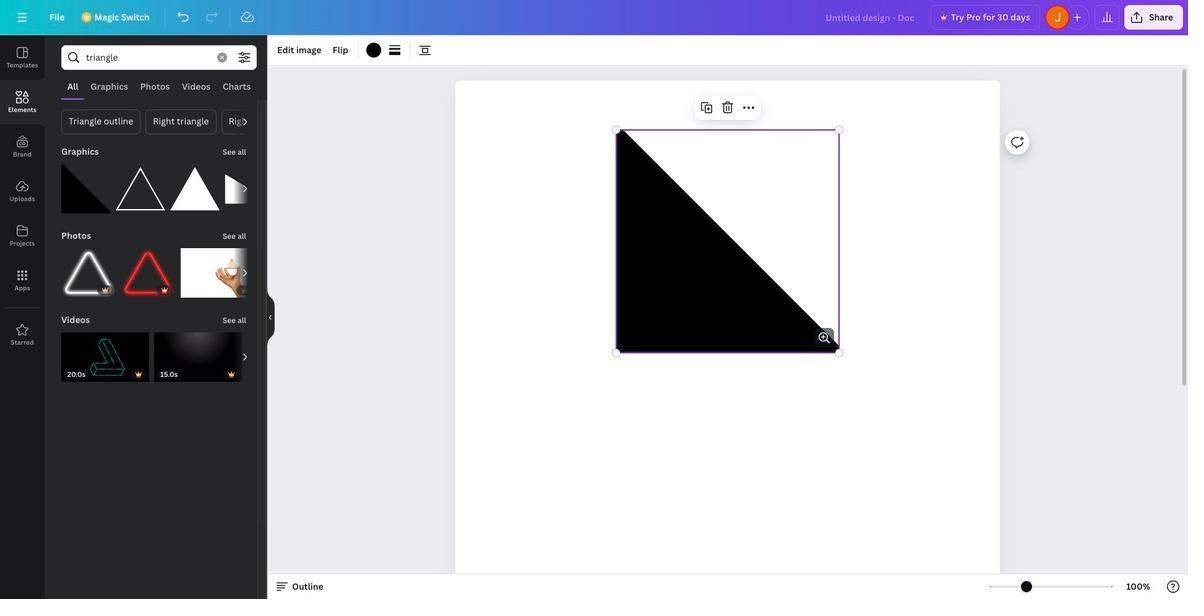 Task type: locate. For each thing, give the bounding box(es) containing it.
#000000 image
[[366, 43, 381, 58], [366, 43, 381, 58]]

educational worksheet geometric shapes image
[[225, 164, 274, 214]]

None text field
[[456, 80, 1001, 599]]

Search elements search field
[[86, 46, 210, 69]]

group
[[61, 157, 111, 214], [116, 164, 165, 214], [170, 164, 220, 214], [225, 164, 274, 214], [121, 241, 176, 298], [61, 248, 116, 298], [181, 248, 255, 298], [61, 325, 149, 382], [154, 325, 242, 382]]

white triangle vector image
[[170, 164, 220, 214]]

neon lights triangle image
[[121, 248, 176, 298]]

main menu bar
[[0, 0, 1189, 35]]



Task type: vqa. For each thing, say whether or not it's contained in the screenshot.
– – number field
no



Task type: describe. For each thing, give the bounding box(es) containing it.
holding triangle image
[[181, 248, 255, 298]]

outlined triangle shape image
[[116, 164, 165, 214]]

white lights triangle image
[[61, 248, 116, 298]]

side panel tab list
[[0, 35, 45, 357]]

hide image
[[267, 288, 275, 347]]

Zoom button
[[1119, 577, 1159, 597]]

Design title text field
[[816, 5, 926, 30]]

triangle image
[[61, 164, 111, 214]]



